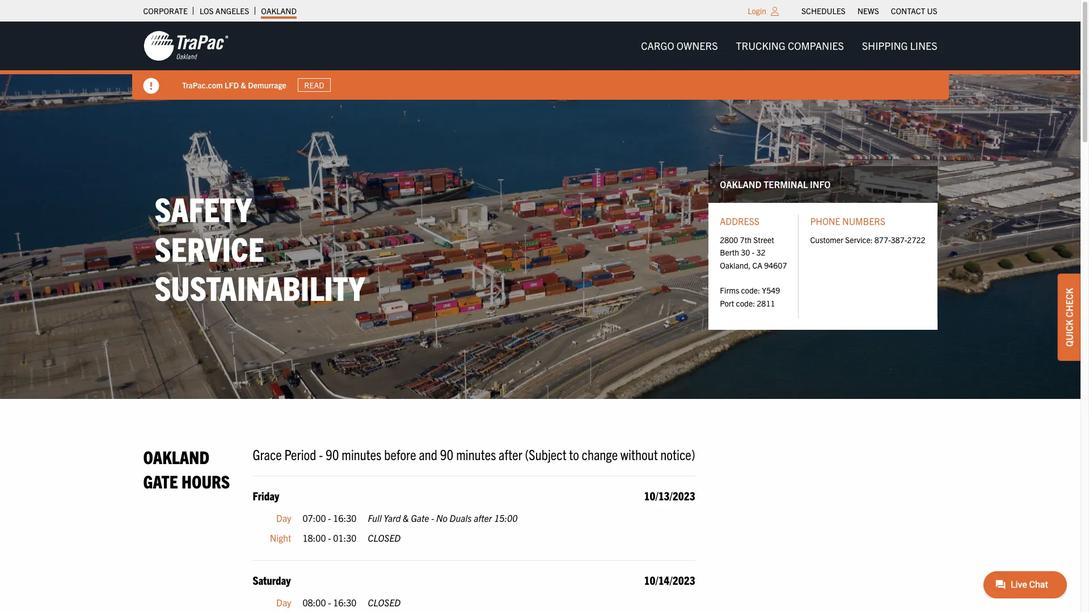 Task type: locate. For each thing, give the bounding box(es) containing it.
menu bar
[[796, 3, 943, 19], [632, 34, 947, 57]]

info
[[810, 178, 831, 190]]

16:30
[[333, 513, 357, 524], [333, 597, 357, 609]]

1 vertical spatial &
[[403, 513, 409, 524]]

address
[[720, 216, 760, 227]]

day for saturday
[[276, 597, 291, 609]]

oakland terminal info
[[720, 178, 831, 190]]

quick check
[[1064, 288, 1075, 347]]

contact us link
[[891, 3, 937, 19]]

2811
[[757, 298, 775, 308]]

1 vertical spatial 16:30
[[333, 597, 357, 609]]

full
[[368, 513, 382, 524]]

16:30 right 08:00
[[333, 597, 357, 609]]

closed
[[368, 533, 401, 544], [368, 597, 401, 609]]

&
[[240, 80, 246, 90], [403, 513, 409, 524]]

safety service sustainability
[[155, 188, 365, 308]]

demurrage
[[248, 80, 286, 90]]

terminal
[[764, 178, 808, 190]]

0 vertical spatial code:
[[741, 286, 760, 296]]

closed down yard
[[368, 533, 401, 544]]

before
[[384, 445, 416, 463]]

news link
[[858, 3, 879, 19]]

1 horizontal spatial &
[[403, 513, 409, 524]]

oakland up hours
[[143, 446, 209, 468]]

1 vertical spatial oakland
[[720, 178, 762, 190]]

1 16:30 from the top
[[333, 513, 357, 524]]

0 vertical spatial menu bar
[[796, 3, 943, 19]]

0 vertical spatial after
[[499, 445, 522, 463]]

menu bar down light image on the top right
[[632, 34, 947, 57]]

1 horizontal spatial minutes
[[456, 445, 496, 463]]

0 vertical spatial closed
[[368, 533, 401, 544]]

oakland image
[[143, 30, 228, 62]]

solid image
[[143, 78, 159, 94]]

90 right period
[[326, 445, 339, 463]]

0 horizontal spatial oakland
[[143, 446, 209, 468]]

shipping lines
[[862, 39, 937, 52]]

trucking companies
[[736, 39, 844, 52]]

no
[[436, 513, 448, 524]]

y549
[[762, 286, 780, 296]]

yard
[[384, 513, 401, 524]]

2 horizontal spatial oakland
[[720, 178, 762, 190]]

after
[[499, 445, 522, 463], [474, 513, 492, 524]]

0 vertical spatial oakland
[[261, 6, 297, 16]]

news
[[858, 6, 879, 16]]

shipping
[[862, 39, 908, 52]]

2722
[[907, 235, 926, 245]]

1 horizontal spatial 90
[[440, 445, 454, 463]]

friday
[[253, 489, 279, 503]]

closed right 08:00 - 16:30
[[368, 597, 401, 609]]

0 horizontal spatial &
[[240, 80, 246, 90]]

code: right the port
[[736, 298, 755, 308]]

day up night
[[276, 513, 291, 524]]

1 day from the top
[[276, 513, 291, 524]]

service:
[[845, 235, 873, 245]]

- inside 2800 7th street berth 30 - 32 oakland, ca 94607
[[752, 247, 755, 258]]

read
[[304, 80, 324, 90]]

90 right and
[[440, 445, 454, 463]]

1 vertical spatial closed
[[368, 597, 401, 609]]

- right 08:00
[[328, 597, 331, 609]]

day down saturday
[[276, 597, 291, 609]]

& right the lfd
[[240, 80, 246, 90]]

trucking
[[736, 39, 786, 52]]

7th
[[740, 235, 752, 245]]

32
[[756, 247, 766, 258]]

oakland right angeles
[[261, 6, 297, 16]]

day
[[276, 513, 291, 524], [276, 597, 291, 609]]

2 90 from the left
[[440, 445, 454, 463]]

trapac.com lfd & demurrage
[[182, 80, 286, 90]]

after right "duals"
[[474, 513, 492, 524]]

light image
[[771, 7, 779, 16]]

oakland inside oakland gate hours
[[143, 446, 209, 468]]

firms code:  y549 port code:  2811
[[720, 286, 780, 308]]

16:30 up 01:30
[[333, 513, 357, 524]]

after left (subject
[[499, 445, 522, 463]]

-
[[752, 247, 755, 258], [319, 445, 323, 463], [328, 513, 331, 524], [431, 513, 434, 524], [328, 533, 331, 544], [328, 597, 331, 609]]

1 vertical spatial day
[[276, 597, 291, 609]]

minutes right and
[[456, 445, 496, 463]]

1 vertical spatial menu bar
[[632, 34, 947, 57]]

full yard & gate - no duals after 15:00
[[368, 513, 518, 524]]

0 horizontal spatial gate
[[143, 470, 178, 492]]

customer
[[810, 235, 843, 245]]

2 16:30 from the top
[[333, 597, 357, 609]]

0 horizontal spatial after
[[474, 513, 492, 524]]

0 vertical spatial gate
[[143, 470, 178, 492]]

cargo owners
[[641, 39, 718, 52]]

1 horizontal spatial oakland
[[261, 6, 297, 16]]

gate left hours
[[143, 470, 178, 492]]

oakland up address
[[720, 178, 762, 190]]

read link
[[297, 78, 331, 92]]

15:00
[[494, 513, 518, 524]]

& right yard
[[403, 513, 409, 524]]

code:
[[741, 286, 760, 296], [736, 298, 755, 308]]

login
[[748, 6, 766, 16]]

companies
[[788, 39, 844, 52]]

code: up 2811
[[741, 286, 760, 296]]

0 vertical spatial &
[[240, 80, 246, 90]]

oakland
[[261, 6, 297, 16], [720, 178, 762, 190], [143, 446, 209, 468]]

menu bar containing schedules
[[796, 3, 943, 19]]

menu bar up shipping
[[796, 3, 943, 19]]

2 day from the top
[[276, 597, 291, 609]]

1 horizontal spatial gate
[[411, 513, 429, 524]]

period
[[284, 445, 316, 463]]

2 closed from the top
[[368, 597, 401, 609]]

contact us
[[891, 6, 937, 16]]

lfd
[[224, 80, 239, 90]]

gate left no
[[411, 513, 429, 524]]

shipping lines link
[[853, 34, 947, 57]]

banner containing cargo owners
[[0, 22, 1089, 100]]

16:30 for friday
[[333, 513, 357, 524]]

90
[[326, 445, 339, 463], [440, 445, 454, 463]]

gate inside oakland gate hours
[[143, 470, 178, 492]]

minutes left before
[[342, 445, 382, 463]]

1 vertical spatial after
[[474, 513, 492, 524]]

08:00
[[303, 597, 326, 609]]

0 horizontal spatial minutes
[[342, 445, 382, 463]]

1 horizontal spatial after
[[499, 445, 522, 463]]

cargo owners link
[[632, 34, 727, 57]]

banner
[[0, 22, 1089, 100]]

0 vertical spatial 16:30
[[333, 513, 357, 524]]

- left 01:30
[[328, 533, 331, 544]]

closed for 16:30
[[368, 597, 401, 609]]

- left the '32'
[[752, 247, 755, 258]]

2 vertical spatial oakland
[[143, 446, 209, 468]]

quick
[[1064, 320, 1075, 347]]

day for friday
[[276, 513, 291, 524]]

grace period - 90 minutes before and 90 minutes after (subject to change without notice)
[[253, 445, 695, 463]]

phone
[[810, 216, 840, 227]]

service
[[155, 227, 264, 269]]

(subject
[[525, 445, 566, 463]]

0 vertical spatial day
[[276, 513, 291, 524]]

94607
[[764, 260, 787, 270]]

gate
[[143, 470, 178, 492], [411, 513, 429, 524]]

grace
[[253, 445, 282, 463]]

trapac.com
[[182, 80, 223, 90]]

0 horizontal spatial 90
[[326, 445, 339, 463]]

1 closed from the top
[[368, 533, 401, 544]]



Task type: describe. For each thing, give the bounding box(es) containing it.
contact
[[891, 6, 925, 16]]

2 minutes from the left
[[456, 445, 496, 463]]

08:00 - 16:30
[[303, 597, 357, 609]]

without
[[621, 445, 658, 463]]

10/13/2023
[[644, 489, 695, 503]]

los angeles
[[200, 6, 249, 16]]

30
[[741, 247, 750, 258]]

1 90 from the left
[[326, 445, 339, 463]]

877-
[[875, 235, 891, 245]]

- left no
[[431, 513, 434, 524]]

oakland gate hours
[[143, 446, 230, 492]]

angeles
[[215, 6, 249, 16]]

night
[[270, 533, 291, 544]]

- right period
[[319, 445, 323, 463]]

16:30 for saturday
[[333, 597, 357, 609]]

firms
[[720, 286, 739, 296]]

oakland for oakland gate hours
[[143, 446, 209, 468]]

07:00
[[303, 513, 326, 524]]

login link
[[748, 6, 766, 16]]

berth
[[720, 247, 739, 258]]

07:00 - 16:30
[[303, 513, 357, 524]]

schedules
[[802, 6, 846, 16]]

387-
[[891, 235, 907, 245]]

& for demurrage
[[240, 80, 246, 90]]

& for gate
[[403, 513, 409, 524]]

corporate link
[[143, 3, 188, 19]]

duals
[[450, 513, 472, 524]]

saturday
[[253, 574, 291, 588]]

corporate
[[143, 6, 188, 16]]

port
[[720, 298, 734, 308]]

trucking companies link
[[727, 34, 853, 57]]

phone numbers
[[810, 216, 885, 227]]

lines
[[910, 39, 937, 52]]

hours
[[182, 470, 230, 492]]

2800 7th street berth 30 - 32 oakland, ca 94607
[[720, 235, 787, 270]]

oakland,
[[720, 260, 751, 270]]

01:30
[[333, 533, 357, 544]]

menu bar containing cargo owners
[[632, 34, 947, 57]]

10/14/2023
[[644, 574, 695, 588]]

notice)
[[660, 445, 695, 463]]

closed for 01:30
[[368, 533, 401, 544]]

quick check link
[[1058, 274, 1081, 361]]

oakland for oakland terminal info
[[720, 178, 762, 190]]

schedules link
[[802, 3, 846, 19]]

and
[[419, 445, 437, 463]]

numbers
[[842, 216, 885, 227]]

1 minutes from the left
[[342, 445, 382, 463]]

cargo
[[641, 39, 674, 52]]

18:00 - 01:30
[[303, 533, 357, 544]]

street
[[753, 235, 774, 245]]

18:00
[[303, 533, 326, 544]]

to
[[569, 445, 579, 463]]

- right 07:00
[[328, 513, 331, 524]]

1 vertical spatial code:
[[736, 298, 755, 308]]

change
[[582, 445, 618, 463]]

sustainability
[[155, 267, 365, 308]]

safety
[[155, 188, 252, 229]]

ca
[[752, 260, 762, 270]]

customer service: 877-387-2722
[[810, 235, 926, 245]]

owners
[[677, 39, 718, 52]]

us
[[927, 6, 937, 16]]

los angeles link
[[200, 3, 249, 19]]

oakland for oakland
[[261, 6, 297, 16]]

1 vertical spatial gate
[[411, 513, 429, 524]]

check
[[1064, 288, 1075, 318]]

los
[[200, 6, 214, 16]]

2800
[[720, 235, 738, 245]]

oakland link
[[261, 3, 297, 19]]



Task type: vqa. For each thing, say whether or not it's contained in the screenshot.
the bottom code:
yes



